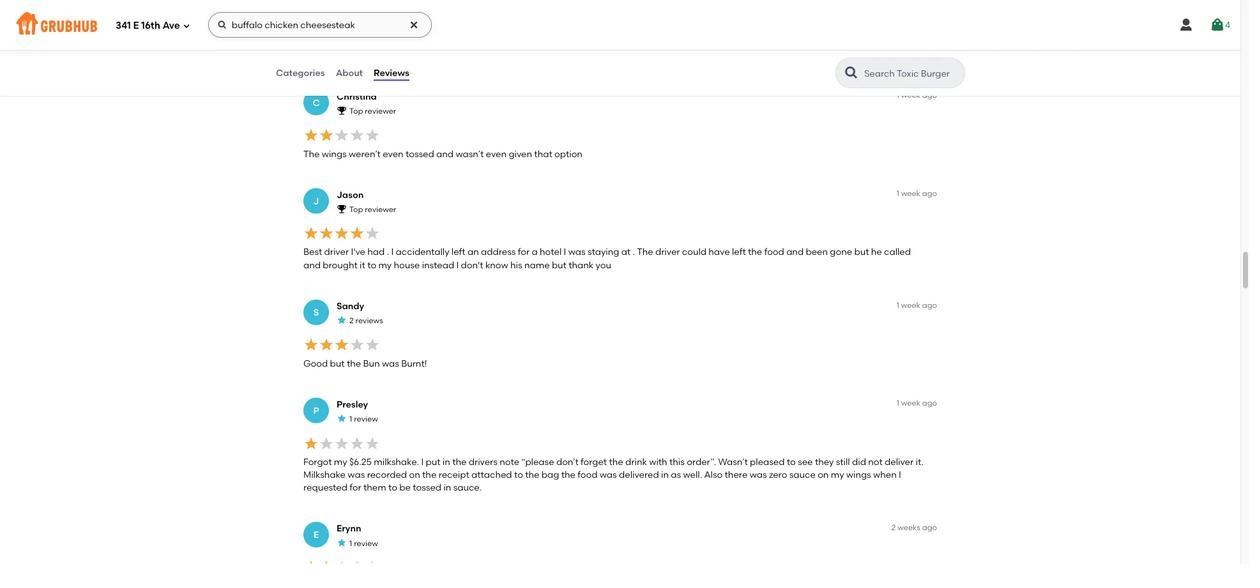 Task type: locate. For each thing, give the bounding box(es) containing it.
for down $6.25
[[350, 482, 361, 493]]

zero
[[769, 469, 787, 480]]

1 horizontal spatial my
[[378, 259, 392, 270]]

1 review down the presley
[[349, 414, 378, 423]]

1 horizontal spatial for
[[518, 246, 530, 257]]

1 ago from the top
[[922, 91, 937, 100]]

week up called
[[901, 189, 921, 198]]

0 vertical spatial them
[[556, 50, 579, 61]]

svg image
[[1179, 17, 1194, 33]]

1 week ago for forgot my $6.25 milkshake. i put in the drivers note "please don't forget the drink with this order". wasn't pleased to see they still did not deliver it. milkshake was recorded on the receipt attached to the bag the food was delivered in as well. also there was zero sauce on my wings when i requested for them to be tossed in sauce.
[[897, 398, 937, 408]]

ago
[[922, 91, 937, 100], [922, 189, 937, 198], [922, 300, 937, 309], [922, 398, 937, 408], [922, 523, 937, 532]]

trophy icon image for christina
[[337, 105, 347, 116]]

2 vertical spatial top reviewer
[[349, 205, 396, 214]]

left
[[452, 246, 465, 257], [732, 246, 746, 257]]

but left he
[[854, 246, 869, 257]]

0 horizontal spatial even
[[383, 148, 403, 159]]

2 vertical spatial trophy icon image
[[337, 204, 347, 214]]

the right of
[[608, 50, 622, 61]]

3 trophy icon image from the top
[[337, 204, 347, 214]]

1 for forgot my $6.25 milkshake. i put in the drivers note "please don't forget the drink with this order". wasn't pleased to see they still did not deliver it. milkshake was recorded on the receipt attached to the bag the food was delivered in as well. also there was zero sauce on my wings when i requested for them to be tossed in sauce.
[[897, 398, 899, 408]]

address
[[481, 246, 516, 257]]

1 down the presley
[[349, 414, 352, 423]]

driver up brought
[[324, 246, 349, 257]]

1 horizontal spatial driver
[[655, 246, 680, 257]]

2 top reviewer from the top
[[349, 106, 396, 115]]

1 week ago up called
[[897, 189, 937, 198]]

when
[[873, 469, 897, 480]]

1 vertical spatial 1 review
[[349, 538, 378, 548]]

2 week from the top
[[901, 189, 921, 198]]

the
[[303, 50, 320, 61], [303, 148, 320, 159], [637, 246, 653, 257]]

.
[[387, 246, 389, 257], [633, 246, 635, 257]]

1 vertical spatial review
[[354, 538, 378, 548]]

week up it.
[[901, 398, 921, 408]]

1 vertical spatial them
[[363, 482, 386, 493]]

1 week ago
[[897, 91, 937, 100], [897, 189, 937, 198], [897, 300, 937, 309], [897, 398, 937, 408]]

to left see
[[787, 456, 796, 467]]

0 horizontal spatial for
[[350, 482, 361, 493]]

1 vertical spatial wings
[[322, 148, 347, 159]]

even right weren't
[[383, 148, 403, 159]]

1 review down erynn
[[349, 538, 378, 548]]

on down they
[[818, 469, 829, 480]]

1 vertical spatial tossed
[[413, 482, 441, 493]]

star icon image for presley
[[337, 413, 347, 424]]

was down forget
[[600, 469, 617, 480]]

was up thank
[[568, 246, 586, 257]]

was right bun
[[382, 358, 399, 369]]

trophy icon image down jason
[[337, 204, 347, 214]]

called
[[884, 246, 911, 257]]

341
[[116, 20, 131, 31]]

i
[[391, 246, 394, 257], [564, 246, 566, 257], [456, 259, 459, 270], [421, 456, 424, 467], [899, 469, 901, 480]]

1 star icon image from the top
[[337, 315, 347, 325]]

about button
[[335, 50, 364, 96]]

them
[[556, 50, 579, 61], [363, 482, 386, 493]]

0 vertical spatial but
[[854, 246, 869, 257]]

0 vertical spatial top
[[349, 8, 363, 17]]

the wings were a 10 & raspberry habanero sauce knocked them out of the park.
[[303, 50, 647, 61]]

1 vertical spatial trophy icon image
[[337, 105, 347, 116]]

but right the good
[[330, 358, 345, 369]]

the down ""please"
[[525, 469, 539, 480]]

1 horizontal spatial .
[[633, 246, 635, 257]]

2 vertical spatial star icon image
[[337, 538, 347, 548]]

1 vertical spatial the
[[303, 148, 320, 159]]

0 vertical spatial a
[[372, 50, 378, 61]]

0 horizontal spatial .
[[387, 246, 389, 257]]

0 vertical spatial and
[[436, 148, 454, 159]]

1 vertical spatial a
[[532, 246, 538, 257]]

food inside forgot my $6.25 milkshake. i put in the drivers note "please don't forget the drink with this order". wasn't pleased to see they still did not deliver it. milkshake was recorded on the receipt attached to the bag the food was delivered in as well. also there was zero sauce on my wings when i requested for them to be tossed in sauce.
[[578, 469, 598, 480]]

1 1 review from the top
[[349, 414, 378, 423]]

1 down search toxic burger search box
[[897, 91, 899, 100]]

review down the presley
[[354, 414, 378, 423]]

0 horizontal spatial them
[[363, 482, 386, 493]]

0 horizontal spatial but
[[330, 358, 345, 369]]

tossed right be
[[413, 482, 441, 493]]

3 top reviewer from the top
[[349, 205, 396, 214]]

and
[[436, 148, 454, 159], [786, 246, 804, 257], [303, 259, 321, 270]]

wings up about
[[322, 50, 347, 61]]

1 up deliver
[[897, 398, 899, 408]]

in
[[443, 456, 450, 467], [661, 469, 669, 480], [444, 482, 451, 493]]

was inside best driver i've had . i accidentally left an address for a hotel i was staying at . the driver could have left the food and been gone but he called and brought it to my house instead i don't know his name but thank you
[[568, 246, 586, 257]]

on up be
[[409, 469, 420, 480]]

he
[[871, 246, 882, 257]]

2 horizontal spatial and
[[786, 246, 804, 257]]

reviewer up had
[[365, 205, 396, 214]]

svg image
[[1210, 17, 1225, 33], [217, 20, 227, 30], [409, 20, 419, 30], [183, 22, 190, 30]]

1 1 week ago from the top
[[897, 91, 937, 100]]

. right at
[[633, 246, 635, 257]]

option
[[555, 148, 583, 159]]

for
[[518, 246, 530, 257], [350, 482, 361, 493]]

was down $6.25
[[348, 469, 365, 480]]

top up the were
[[349, 8, 363, 17]]

2 1 review from the top
[[349, 538, 378, 548]]

1 vertical spatial star icon image
[[337, 413, 347, 424]]

week down search toxic burger search box
[[901, 91, 921, 100]]

3 top from the top
[[349, 205, 363, 214]]

to
[[367, 259, 376, 270], [787, 456, 796, 467], [514, 469, 523, 480], [388, 482, 397, 493]]

i left the don't on the left top
[[456, 259, 459, 270]]

0 horizontal spatial and
[[303, 259, 321, 270]]

0 vertical spatial trophy icon image
[[337, 7, 347, 17]]

sauce left knocked
[[489, 50, 515, 61]]

2 vertical spatial wings
[[846, 469, 871, 480]]

deliver
[[885, 456, 914, 467]]

sauce
[[489, 50, 515, 61], [789, 469, 816, 480]]

0 vertical spatial reviewer
[[365, 8, 396, 17]]

wings left weren't
[[322, 148, 347, 159]]

1 horizontal spatial a
[[532, 246, 538, 257]]

1 vertical spatial but
[[552, 259, 567, 270]]

them left out
[[556, 50, 579, 61]]

this
[[669, 456, 685, 467]]

my down the still
[[831, 469, 844, 480]]

even
[[383, 148, 403, 159], [486, 148, 507, 159]]

and down best
[[303, 259, 321, 270]]

ago for forgot my $6.25 milkshake. i put in the drivers note "please don't forget the drink with this order". wasn't pleased to see they still did not deliver it. milkshake was recorded on the receipt attached to the bag the food was delivered in as well. also there was zero sauce on my wings when i requested for them to be tossed in sauce.
[[922, 398, 937, 408]]

0 horizontal spatial my
[[334, 456, 347, 467]]

0 vertical spatial top reviewer
[[349, 8, 396, 17]]

1 down called
[[897, 300, 899, 309]]

top reviewer
[[349, 8, 396, 17], [349, 106, 396, 115], [349, 205, 396, 214]]

2 vertical spatial in
[[444, 482, 451, 493]]

1 horizontal spatial sauce
[[789, 469, 816, 480]]

receipt
[[439, 469, 469, 480]]

1 review for presley
[[349, 414, 378, 423]]

wings down did
[[846, 469, 871, 480]]

my left $6.25
[[334, 456, 347, 467]]

4 ago from the top
[[922, 398, 937, 408]]

tossed left wasn't at the top of page
[[406, 148, 434, 159]]

j
[[313, 195, 319, 206]]

milkshake
[[303, 469, 346, 480]]

driver left the could
[[655, 246, 680, 257]]

the up j
[[303, 148, 320, 159]]

1 horizontal spatial even
[[486, 148, 507, 159]]

2 down sandy
[[349, 316, 354, 325]]

wings for weren't
[[322, 148, 347, 159]]

e right '341'
[[133, 20, 139, 31]]

sandy
[[337, 300, 364, 311]]

3 week from the top
[[901, 300, 921, 309]]

them down recorded
[[363, 482, 386, 493]]

top reviewer down christina
[[349, 106, 396, 115]]

1 down erynn
[[349, 538, 352, 548]]

3 reviewer from the top
[[365, 205, 396, 214]]

0 horizontal spatial e
[[133, 20, 139, 31]]

top reviewer down jason
[[349, 205, 396, 214]]

1 review for erynn
[[349, 538, 378, 548]]

1 review
[[349, 414, 378, 423], [349, 538, 378, 548]]

4 week from the top
[[901, 398, 921, 408]]

2 reviewer from the top
[[365, 106, 396, 115]]

2 horizontal spatial but
[[854, 246, 869, 257]]

a left 10
[[372, 50, 378, 61]]

sauce.
[[453, 482, 482, 493]]

1 horizontal spatial food
[[764, 246, 784, 257]]

2 vertical spatial reviewer
[[365, 205, 396, 214]]

thank
[[569, 259, 594, 270]]

top down christina
[[349, 106, 363, 115]]

0 vertical spatial review
[[354, 414, 378, 423]]

1 vertical spatial top reviewer
[[349, 106, 396, 115]]

0 vertical spatial e
[[133, 20, 139, 31]]

park.
[[625, 50, 647, 61]]

presley
[[337, 399, 368, 410]]

1 vertical spatial reviewer
[[365, 106, 396, 115]]

even left given
[[486, 148, 507, 159]]

my down had
[[378, 259, 392, 270]]

forgot my $6.25 milkshake. i put in the drivers note "please don't forget the drink with this order". wasn't pleased to see they still did not deliver it. milkshake was recorded on the receipt attached to the bag the food was delivered in as well. also there was zero sauce on my wings when i requested for them to be tossed in sauce.
[[303, 456, 924, 493]]

top reviewer up 10
[[349, 8, 396, 17]]

there
[[725, 469, 748, 480]]

. right had
[[387, 246, 389, 257]]

top for jason
[[349, 205, 363, 214]]

tossed
[[406, 148, 434, 159], [413, 482, 441, 493]]

2
[[349, 316, 354, 325], [892, 523, 896, 532]]

1 vertical spatial in
[[661, 469, 669, 480]]

main navigation navigation
[[0, 0, 1241, 50]]

sauce down see
[[789, 469, 816, 480]]

his
[[510, 259, 522, 270]]

star icon image
[[337, 315, 347, 325], [337, 413, 347, 424], [337, 538, 347, 548]]

review
[[354, 414, 378, 423], [354, 538, 378, 548]]

1 vertical spatial top
[[349, 106, 363, 115]]

0 horizontal spatial sauce
[[489, 50, 515, 61]]

the for the wings were a 10 & raspberry habanero sauce knocked them out of the park.
[[303, 50, 320, 61]]

2 vertical spatial but
[[330, 358, 345, 369]]

star icon image down sandy
[[337, 315, 347, 325]]

3 1 week ago from the top
[[897, 300, 937, 309]]

been
[[806, 246, 828, 257]]

0 vertical spatial the
[[303, 50, 320, 61]]

2 trophy icon image from the top
[[337, 105, 347, 116]]

2 horizontal spatial my
[[831, 469, 844, 480]]

0 vertical spatial 2
[[349, 316, 354, 325]]

1 reviewer from the top
[[365, 8, 396, 17]]

my
[[378, 259, 392, 270], [334, 456, 347, 467], [831, 469, 844, 480]]

3 star icon image from the top
[[337, 538, 347, 548]]

it
[[360, 259, 365, 270]]

1 horizontal spatial e
[[314, 529, 319, 540]]

trophy icon image for jason
[[337, 204, 347, 214]]

2 on from the left
[[818, 469, 829, 480]]

left left an
[[452, 246, 465, 257]]

milkshake.
[[374, 456, 419, 467]]

1 horizontal spatial 2
[[892, 523, 896, 532]]

0 vertical spatial 1 review
[[349, 414, 378, 423]]

and left wasn't at the top of page
[[436, 148, 454, 159]]

pleased
[[750, 456, 785, 467]]

2 vertical spatial the
[[637, 246, 653, 257]]

1 horizontal spatial left
[[732, 246, 746, 257]]

was
[[568, 246, 586, 257], [382, 358, 399, 369], [348, 469, 365, 480], [600, 469, 617, 480], [750, 469, 767, 480]]

food
[[764, 246, 784, 257], [578, 469, 598, 480]]

for up his
[[518, 246, 530, 257]]

&
[[391, 50, 398, 61]]

in left as
[[661, 469, 669, 480]]

16th
[[141, 20, 160, 31]]

weeks
[[898, 523, 921, 532]]

0 vertical spatial my
[[378, 259, 392, 270]]

1 week ago down search toxic burger search box
[[897, 91, 937, 100]]

2 left weeks
[[892, 523, 896, 532]]

0 horizontal spatial driver
[[324, 246, 349, 257]]

the right have on the top right of the page
[[748, 246, 762, 257]]

in right put
[[443, 456, 450, 467]]

gone
[[830, 246, 852, 257]]

week for the wings weren't even tossed and wasn't even given that option
[[901, 91, 921, 100]]

e left erynn
[[314, 529, 319, 540]]

0 vertical spatial for
[[518, 246, 530, 257]]

trophy icon image
[[337, 7, 347, 17], [337, 105, 347, 116], [337, 204, 347, 214]]

2 vertical spatial my
[[831, 469, 844, 480]]

4 1 week ago from the top
[[897, 398, 937, 408]]

the down put
[[422, 469, 436, 480]]

reviewer down christina
[[365, 106, 396, 115]]

e inside main navigation navigation
[[133, 20, 139, 31]]

trophy icon image up about
[[337, 7, 347, 17]]

have
[[709, 246, 730, 257]]

drink
[[625, 456, 647, 467]]

knocked
[[517, 50, 554, 61]]

0 vertical spatial food
[[764, 246, 784, 257]]

reviewer up 10
[[365, 8, 396, 17]]

0 vertical spatial sauce
[[489, 50, 515, 61]]

1 horizontal spatial on
[[818, 469, 829, 480]]

week
[[901, 91, 921, 100], [901, 189, 921, 198], [901, 300, 921, 309], [901, 398, 921, 408]]

0 horizontal spatial food
[[578, 469, 598, 480]]

review down erynn
[[354, 538, 378, 548]]

the up categories
[[303, 50, 320, 61]]

1 vertical spatial for
[[350, 482, 361, 493]]

but down hotel at the top left
[[552, 259, 567, 270]]

trophy icon image down christina
[[337, 105, 347, 116]]

0 horizontal spatial on
[[409, 469, 420, 480]]

week down called
[[901, 300, 921, 309]]

to right it on the top left of page
[[367, 259, 376, 270]]

2 1 week ago from the top
[[897, 189, 937, 198]]

top down jason
[[349, 205, 363, 214]]

star icon image down erynn
[[337, 538, 347, 548]]

erynn
[[337, 523, 361, 534]]

left right have on the top right of the page
[[732, 246, 746, 257]]

3 ago from the top
[[922, 300, 937, 309]]

0 vertical spatial star icon image
[[337, 315, 347, 325]]

2 ago from the top
[[922, 189, 937, 198]]

2 weeks ago
[[892, 523, 937, 532]]

food down forget
[[578, 469, 598, 480]]

accidentally
[[396, 246, 449, 257]]

2 vertical spatial top
[[349, 205, 363, 214]]

week for best driver i've had . i accidentally left an address for a hotel i was staying at . the driver could have left the food and been gone but he called and brought it to my house instead i don't know his name but thank you
[[901, 189, 921, 198]]

delivered
[[619, 469, 659, 480]]

to down 'note'
[[514, 469, 523, 480]]

raspberry
[[400, 50, 442, 61]]

2 review from the top
[[354, 538, 378, 548]]

1 vertical spatial 2
[[892, 523, 896, 532]]

food left been
[[764, 246, 784, 257]]

1 vertical spatial sauce
[[789, 469, 816, 480]]

0 horizontal spatial a
[[372, 50, 378, 61]]

a up name
[[532, 246, 538, 257]]

0 horizontal spatial 2
[[349, 316, 354, 325]]

1 week ago up it.
[[897, 398, 937, 408]]

1 week from the top
[[901, 91, 921, 100]]

0 horizontal spatial left
[[452, 246, 465, 257]]

good
[[303, 358, 328, 369]]

1 vertical spatial food
[[578, 469, 598, 480]]

tossed inside forgot my $6.25 milkshake. i put in the drivers note "please don't forget the drink with this order". wasn't pleased to see they still did not deliver it. milkshake was recorded on the receipt attached to the bag the food was delivered in as well. also there was zero sauce on my wings when i requested for them to be tossed in sauce.
[[413, 482, 441, 493]]

2 driver from the left
[[655, 246, 680, 257]]

wasn't
[[456, 148, 484, 159]]

in down receipt
[[444, 482, 451, 493]]

Search for food, convenience, alcohol... search field
[[208, 12, 432, 38]]

top for christina
[[349, 106, 363, 115]]

and left been
[[786, 246, 804, 257]]

1 week ago down called
[[897, 300, 937, 309]]

for inside forgot my $6.25 milkshake. i put in the drivers note "please don't forget the drink with this order". wasn't pleased to see they still did not deliver it. milkshake was recorded on the receipt attached to the bag the food was delivered in as well. also there was zero sauce on my wings when i requested for them to be tossed in sauce.
[[350, 482, 361, 493]]

the for the wings weren't even tossed and wasn't even given that option
[[303, 148, 320, 159]]

0 vertical spatial wings
[[322, 50, 347, 61]]

order".
[[687, 456, 716, 467]]

ago for best driver i've had . i accidentally left an address for a hotel i was staying at . the driver could have left the food and been gone but he called and brought it to my house instead i don't know his name but thank you
[[922, 189, 937, 198]]

2 top from the top
[[349, 106, 363, 115]]

1 review from the top
[[354, 414, 378, 423]]

2 for 2 weeks ago
[[892, 523, 896, 532]]

was down pleased
[[750, 469, 767, 480]]

e
[[133, 20, 139, 31], [314, 529, 319, 540]]

on
[[409, 469, 420, 480], [818, 469, 829, 480]]

the right at
[[637, 246, 653, 257]]

1 up called
[[897, 189, 899, 198]]

to inside best driver i've had . i accidentally left an address for a hotel i was staying at . the driver could have left the food and been gone but he called and brought it to my house instead i don't know his name but thank you
[[367, 259, 376, 270]]

reviewer for jason
[[365, 205, 396, 214]]

still
[[836, 456, 850, 467]]

search icon image
[[844, 65, 859, 80]]

i right hotel at the top left
[[564, 246, 566, 257]]

star icon image down the presley
[[337, 413, 347, 424]]

that
[[534, 148, 552, 159]]

2 star icon image from the top
[[337, 413, 347, 424]]



Task type: vqa. For each thing, say whether or not it's contained in the screenshot.
OMG's •
no



Task type: describe. For each thing, give the bounding box(es) containing it.
1 vertical spatial e
[[314, 529, 319, 540]]

the down don't
[[561, 469, 576, 480]]

5 ago from the top
[[922, 523, 937, 532]]

i right had
[[391, 246, 394, 257]]

be
[[399, 482, 411, 493]]

c
[[313, 97, 320, 108]]

them inside forgot my $6.25 milkshake. i put in the drivers note "please don't forget the drink with this order". wasn't pleased to see they still did not deliver it. milkshake was recorded on the receipt attached to the bag the food was delivered in as well. also there was zero sauce on my wings when i requested for them to be tossed in sauce.
[[363, 482, 386, 493]]

know
[[485, 259, 508, 270]]

my inside best driver i've had . i accidentally left an address for a hotel i was staying at . the driver could have left the food and been gone but he called and brought it to my house instead i don't know his name but thank you
[[378, 259, 392, 270]]

reviews button
[[373, 50, 410, 96]]

i down deliver
[[899, 469, 901, 480]]

review for erynn
[[354, 538, 378, 548]]

1 vertical spatial and
[[786, 246, 804, 257]]

at
[[621, 246, 631, 257]]

ave
[[163, 20, 180, 31]]

1 driver from the left
[[324, 246, 349, 257]]

recorded
[[367, 469, 407, 480]]

the left drink
[[609, 456, 623, 467]]

1 week ago for good but the bun was burnt!
[[897, 300, 937, 309]]

staying
[[588, 246, 619, 257]]

to left be
[[388, 482, 397, 493]]

a inside best driver i've had . i accidentally left an address for a hotel i was staying at . the driver could have left the food and been gone but he called and brought it to my house instead i don't know his name but thank you
[[532, 246, 538, 257]]

4 button
[[1210, 13, 1230, 36]]

4
[[1225, 19, 1230, 30]]

with
[[649, 456, 667, 467]]

1 top from the top
[[349, 8, 363, 17]]

bag
[[542, 469, 559, 480]]

1 week ago for the wings weren't even tossed and wasn't even given that option
[[897, 91, 937, 100]]

the inside best driver i've had . i accidentally left an address for a hotel i was staying at . the driver could have left the food and been gone but he called and brought it to my house instead i don't know his name but thank you
[[637, 246, 653, 257]]

they
[[815, 456, 834, 467]]

ago for the wings weren't even tossed and wasn't even given that option
[[922, 91, 937, 100]]

it.
[[916, 456, 924, 467]]

given
[[509, 148, 532, 159]]

wings inside forgot my $6.25 milkshake. i put in the drivers note "please don't forget the drink with this order". wasn't pleased to see they still did not deliver it. milkshake was recorded on the receipt attached to the bag the food was delivered in as well. also there was zero sauce on my wings when i requested for them to be tossed in sauce.
[[846, 469, 871, 480]]

best
[[303, 246, 322, 257]]

forget
[[581, 456, 607, 467]]

reviews
[[374, 67, 409, 78]]

were
[[349, 50, 370, 61]]

see
[[798, 456, 813, 467]]

1 on from the left
[[409, 469, 420, 480]]

1 horizontal spatial and
[[436, 148, 454, 159]]

the left bun
[[347, 358, 361, 369]]

"please
[[522, 456, 554, 467]]

2 left from the left
[[732, 246, 746, 257]]

don't
[[556, 456, 579, 467]]

2 . from the left
[[633, 246, 635, 257]]

1 trophy icon image from the top
[[337, 7, 347, 17]]

week for good but the bun was burnt!
[[901, 300, 921, 309]]

not
[[868, 456, 883, 467]]

1 horizontal spatial but
[[552, 259, 567, 270]]

put
[[426, 456, 440, 467]]

1 for good but the bun was burnt!
[[897, 300, 899, 309]]

2 even from the left
[[486, 148, 507, 159]]

categories button
[[275, 50, 326, 96]]

i've
[[351, 246, 365, 257]]

1 left from the left
[[452, 246, 465, 257]]

i left put
[[421, 456, 424, 467]]

an
[[468, 246, 479, 257]]

s
[[313, 307, 319, 318]]

wasn't
[[718, 456, 748, 467]]

sauce inside forgot my $6.25 milkshake. i put in the drivers note "please don't forget the drink with this order". wasn't pleased to see they still did not deliver it. milkshake was recorded on the receipt attached to the bag the food was delivered in as well. also there was zero sauce on my wings when i requested for them to be tossed in sauce.
[[789, 469, 816, 480]]

burnt!
[[401, 358, 427, 369]]

2 reviews
[[349, 316, 383, 325]]

1 week ago for best driver i've had . i accidentally left an address for a hotel i was staying at . the driver could have left the food and been gone but he called and brought it to my house instead i don't know his name but thank you
[[897, 189, 937, 198]]

forgot
[[303, 456, 332, 467]]

ago for good but the bun was burnt!
[[922, 300, 937, 309]]

about
[[336, 67, 363, 78]]

1 for best driver i've had . i accidentally left an address for a hotel i was staying at . the driver could have left the food and been gone but he called and brought it to my house instead i don't know his name but thank you
[[897, 189, 899, 198]]

habanero
[[444, 50, 486, 61]]

1 vertical spatial my
[[334, 456, 347, 467]]

for inside best driver i've had . i accidentally left an address for a hotel i was staying at . the driver could have left the food and been gone but he called and brought it to my house instead i don't know his name but thank you
[[518, 246, 530, 257]]

christina
[[337, 91, 377, 102]]

week for forgot my $6.25 milkshake. i put in the drivers note "please don't forget the drink with this order". wasn't pleased to see they still did not deliver it. milkshake was recorded on the receipt attached to the bag the food was delivered in as well. also there was zero sauce on my wings when i requested for them to be tossed in sauce.
[[901, 398, 921, 408]]

reviewer for christina
[[365, 106, 396, 115]]

jason
[[337, 189, 364, 200]]

drivers
[[469, 456, 498, 467]]

1 top reviewer from the top
[[349, 8, 396, 17]]

weren't
[[349, 148, 381, 159]]

0 vertical spatial in
[[443, 456, 450, 467]]

you
[[596, 259, 611, 270]]

341 e 16th ave
[[116, 20, 180, 31]]

house
[[394, 259, 420, 270]]

10
[[380, 50, 389, 61]]

1 . from the left
[[387, 246, 389, 257]]

well.
[[683, 469, 702, 480]]

1 even from the left
[[383, 148, 403, 159]]

the wings weren't even tossed and wasn't even given that option
[[303, 148, 583, 159]]

out
[[581, 50, 595, 61]]

don't
[[461, 259, 483, 270]]

also
[[704, 469, 723, 480]]

requested
[[303, 482, 347, 493]]

food inside best driver i've had . i accidentally left an address for a hotel i was staying at . the driver could have left the food and been gone but he called and brought it to my house instead i don't know his name but thank you
[[764, 246, 784, 257]]

the inside best driver i've had . i accidentally left an address for a hotel i was staying at . the driver could have left the food and been gone but he called and brought it to my house instead i don't know his name but thank you
[[748, 246, 762, 257]]

name
[[524, 259, 550, 270]]

note
[[500, 456, 519, 467]]

had
[[368, 246, 385, 257]]

0 vertical spatial tossed
[[406, 148, 434, 159]]

star icon image for sandy
[[337, 315, 347, 325]]

$6.25
[[349, 456, 372, 467]]

attached
[[472, 469, 512, 480]]

of
[[597, 50, 606, 61]]

could
[[682, 246, 706, 257]]

reviews
[[356, 316, 383, 325]]

top reviewer for christina
[[349, 106, 396, 115]]

best driver i've had . i accidentally left an address for a hotel i was staying at . the driver could have left the food and been gone but he called and brought it to my house instead i don't know his name but thank you
[[303, 246, 911, 270]]

hotel
[[540, 246, 562, 257]]

did
[[852, 456, 866, 467]]

categories
[[276, 67, 325, 78]]

wings for were
[[322, 50, 347, 61]]

review for presley
[[354, 414, 378, 423]]

2 vertical spatial and
[[303, 259, 321, 270]]

1 horizontal spatial them
[[556, 50, 579, 61]]

brought
[[323, 259, 358, 270]]

the up receipt
[[452, 456, 467, 467]]

1 for the wings weren't even tossed and wasn't even given that option
[[897, 91, 899, 100]]

top reviewer for jason
[[349, 205, 396, 214]]

2 for 2 reviews
[[349, 316, 354, 325]]

star icon image for erynn
[[337, 538, 347, 548]]

good but the bun was burnt!
[[303, 358, 427, 369]]

bun
[[363, 358, 380, 369]]

Search Toxic Burger search field
[[863, 67, 961, 79]]

as
[[671, 469, 681, 480]]

svg image inside 4 button
[[1210, 17, 1225, 33]]



